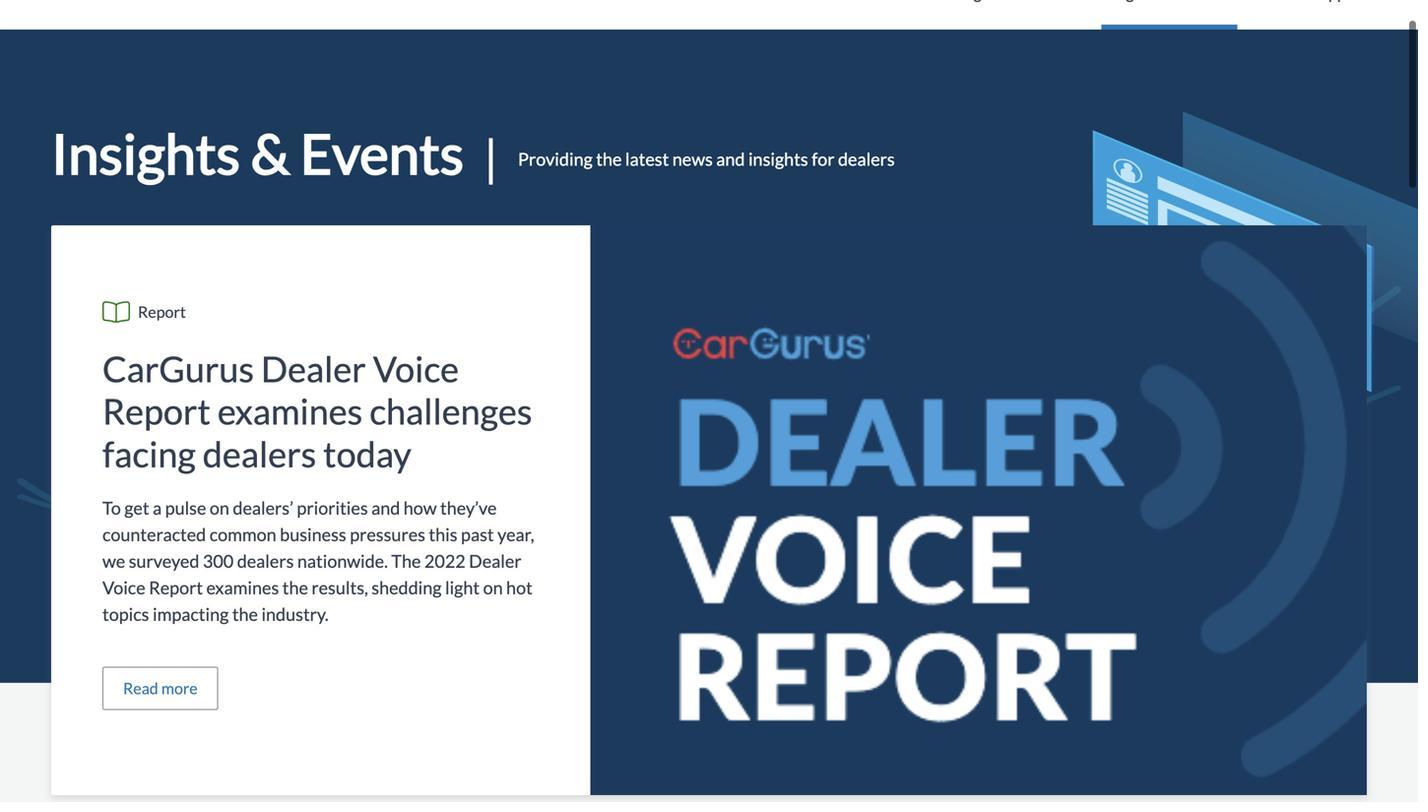 Task type: vqa. For each thing, say whether or not it's contained in the screenshot.
Providing the latest news and insights for dealers
yes



Task type: locate. For each thing, give the bounding box(es) containing it.
and up pressures
[[372, 498, 400, 519]]

0 vertical spatial on
[[210, 498, 229, 519]]

a
[[153, 498, 162, 519]]

1 vertical spatial and
[[372, 498, 400, 519]]

dealers inside cargurus dealer voice report examines challenges facing dealers today
[[203, 433, 316, 475]]

the left latest at the top of the page
[[596, 148, 622, 170]]

on left hot
[[483, 577, 503, 599]]

dealers down common on the left
[[237, 551, 294, 572]]

0 vertical spatial dealers
[[838, 148, 895, 170]]

and inside to get a pulse on dealers' priorities and how they've counteracted common business pressures this past year, we surveyed 300 dealers nationwide. the 2022 dealer voice report examines the results, shedding light on hot topics impacting the industry.
[[372, 498, 400, 519]]

to get a pulse on dealers' priorities and how they've counteracted common business pressures this past year, we surveyed 300 dealers nationwide. the 2022 dealer voice report examines the results, shedding light on hot topics impacting the industry.
[[102, 498, 534, 626]]

providing
[[518, 148, 593, 170]]

this
[[429, 524, 458, 546]]

the left industry.
[[232, 604, 258, 626]]

priorities
[[297, 498, 368, 519]]

1 horizontal spatial the
[[282, 577, 308, 599]]

report down "surveyed"
[[149, 577, 203, 599]]

1 horizontal spatial voice
[[373, 348, 459, 390]]

2 horizontal spatial the
[[596, 148, 622, 170]]

1 vertical spatial report
[[102, 390, 211, 433]]

2022
[[425, 551, 466, 572]]

|
[[484, 128, 499, 187]]

they've
[[440, 498, 497, 519]]

voice up challenges on the left of page
[[373, 348, 459, 390]]

2 vertical spatial dealers
[[237, 551, 294, 572]]

1 horizontal spatial and
[[716, 148, 745, 170]]

year,
[[498, 524, 534, 546]]

examines up the today at the bottom
[[218, 390, 363, 433]]

1 vertical spatial dealer
[[469, 551, 522, 572]]

read
[[123, 679, 158, 699]]

0 horizontal spatial the
[[232, 604, 258, 626]]

voice up topics
[[102, 577, 145, 599]]

1 vertical spatial examines
[[206, 577, 279, 599]]

impacting
[[153, 604, 229, 626]]

pulse
[[165, 498, 206, 519]]

the
[[596, 148, 622, 170], [282, 577, 308, 599], [232, 604, 258, 626]]

dealers right 'for'
[[838, 148, 895, 170]]

1 vertical spatial on
[[483, 577, 503, 599]]

dealers'
[[233, 498, 294, 519]]

report up facing
[[102, 390, 211, 433]]

dealer
[[261, 348, 366, 390], [469, 551, 522, 572]]

and
[[716, 148, 745, 170], [372, 498, 400, 519]]

report
[[138, 302, 186, 322], [102, 390, 211, 433], [149, 577, 203, 599]]

dealers inside to get a pulse on dealers' priorities and how they've counteracted common business pressures this past year, we surveyed 300 dealers nationwide. the 2022 dealer voice report examines the results, shedding light on hot topics impacting the industry.
[[237, 551, 294, 572]]

insights & events
[[51, 120, 464, 186]]

0 vertical spatial voice
[[373, 348, 459, 390]]

1 vertical spatial voice
[[102, 577, 145, 599]]

report up cargurus
[[138, 302, 186, 322]]

read more button
[[102, 668, 218, 711]]

voice
[[373, 348, 459, 390], [102, 577, 145, 599]]

1 horizontal spatial dealer
[[469, 551, 522, 572]]

the
[[391, 551, 421, 572]]

insights
[[749, 148, 809, 170]]

voice inside to get a pulse on dealers' priorities and how they've counteracted common business pressures this past year, we surveyed 300 dealers nationwide. the 2022 dealer voice report examines the results, shedding light on hot topics impacting the industry.
[[102, 577, 145, 599]]

and right "news"
[[716, 148, 745, 170]]

light
[[445, 577, 480, 599]]

0 horizontal spatial on
[[210, 498, 229, 519]]

0 vertical spatial the
[[596, 148, 622, 170]]

the up industry.
[[282, 577, 308, 599]]

dealers
[[838, 148, 895, 170], [203, 433, 316, 475], [237, 551, 294, 572]]

&
[[251, 120, 290, 186]]

news
[[673, 148, 713, 170]]

dealers for for
[[838, 148, 895, 170]]

dealers up dealers'
[[203, 433, 316, 475]]

read more link
[[102, 668, 218, 711]]

for
[[812, 148, 835, 170]]

0 vertical spatial dealer
[[261, 348, 366, 390]]

2 vertical spatial report
[[149, 577, 203, 599]]

how
[[404, 498, 437, 519]]

examines down the 300
[[206, 577, 279, 599]]

on right pulse
[[210, 498, 229, 519]]

0 vertical spatial and
[[716, 148, 745, 170]]

0 horizontal spatial voice
[[102, 577, 145, 599]]

0 horizontal spatial and
[[372, 498, 400, 519]]

on
[[210, 498, 229, 519], [483, 577, 503, 599]]

1 horizontal spatial on
[[483, 577, 503, 599]]

latest
[[625, 148, 669, 170]]

examines
[[218, 390, 363, 433], [206, 577, 279, 599]]

0 vertical spatial examines
[[218, 390, 363, 433]]

0 horizontal spatial dealer
[[261, 348, 366, 390]]

insights
[[51, 120, 240, 186]]

1 vertical spatial dealers
[[203, 433, 316, 475]]



Task type: describe. For each thing, give the bounding box(es) containing it.
examines inside to get a pulse on dealers' priorities and how they've counteracted common business pressures this past year, we surveyed 300 dealers nationwide. the 2022 dealer voice report examines the results, shedding light on hot topics impacting the industry.
[[206, 577, 279, 599]]

common
[[210, 524, 277, 546]]

facing
[[102, 433, 196, 475]]

counteracted
[[102, 524, 206, 546]]

today
[[323, 433, 412, 475]]

get
[[124, 498, 149, 519]]

pressures
[[350, 524, 426, 546]]

shedding
[[372, 577, 442, 599]]

report inside cargurus dealer voice report examines challenges facing dealers today
[[102, 390, 211, 433]]

report inside to get a pulse on dealers' priorities and how they've counteracted common business pressures this past year, we surveyed 300 dealers nationwide. the 2022 dealer voice report examines the results, shedding light on hot topics impacting the industry.
[[149, 577, 203, 599]]

nationwide.
[[297, 551, 388, 572]]

to
[[102, 498, 121, 519]]

past
[[461, 524, 494, 546]]

business
[[280, 524, 346, 546]]

dealer inside cargurus dealer voice report examines challenges facing dealers today
[[261, 348, 366, 390]]

cargurus
[[102, 348, 254, 390]]

industry.
[[261, 604, 329, 626]]

we
[[102, 551, 125, 572]]

voice inside cargurus dealer voice report examines challenges facing dealers today
[[373, 348, 459, 390]]

dealer inside to get a pulse on dealers' priorities and how they've counteracted common business pressures this past year, we surveyed 300 dealers nationwide. the 2022 dealer voice report examines the results, shedding light on hot topics impacting the industry.
[[469, 551, 522, 572]]

read more
[[123, 679, 198, 699]]

examines inside cargurus dealer voice report examines challenges facing dealers today
[[218, 390, 363, 433]]

results,
[[312, 577, 368, 599]]

topics
[[102, 604, 149, 626]]

dealers for facing
[[203, 433, 316, 475]]

challenges
[[370, 390, 532, 433]]

providing the latest news and insights for dealers
[[518, 148, 895, 170]]

0 vertical spatial report
[[138, 302, 186, 322]]

cargurus dealer voice report examines challenges facing dealers today
[[102, 348, 532, 475]]

more
[[161, 679, 198, 699]]

300
[[203, 551, 234, 572]]

hot
[[506, 577, 533, 599]]

events
[[300, 120, 464, 186]]

2 vertical spatial the
[[232, 604, 258, 626]]

1 vertical spatial the
[[282, 577, 308, 599]]

surveyed
[[129, 551, 199, 572]]



